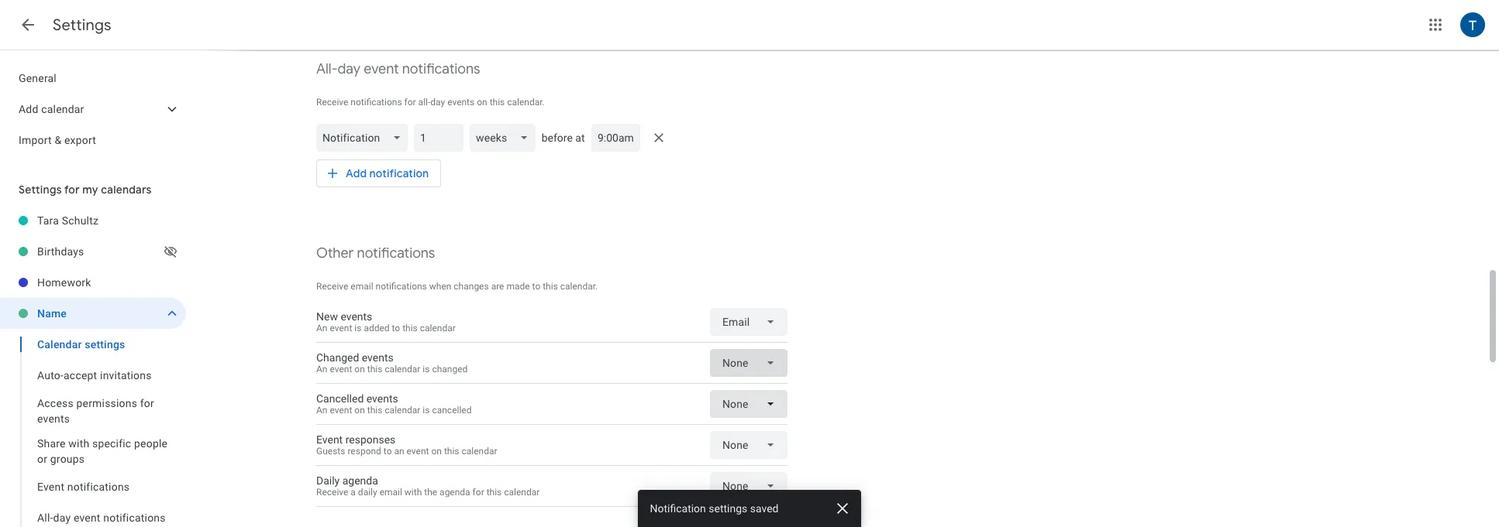 Task type: describe. For each thing, give the bounding box(es) containing it.
events for new events
[[341, 311, 372, 323]]

birthdays link
[[37, 236, 161, 267]]

cancelled
[[316, 393, 364, 405]]

daily
[[316, 475, 340, 488]]

tara
[[37, 215, 59, 227]]

receive email notifications when changes are made to this calendar.
[[316, 281, 598, 292]]

on inside "event responses guests respond to an event on this calendar"
[[431, 447, 442, 457]]

on inside changed events an event on this calendar is changed
[[355, 364, 365, 375]]

settings for settings
[[53, 16, 111, 35]]

an for changed events
[[316, 364, 328, 375]]

a
[[351, 488, 356, 498]]

settings heading
[[53, 16, 111, 35]]

name link
[[37, 298, 158, 329]]

group containing calendar settings
[[0, 329, 186, 528]]

is for cancelled events
[[423, 405, 430, 416]]

1 vertical spatial calendar.
[[560, 281, 598, 292]]

or
[[37, 454, 47, 466]]

0 horizontal spatial email
[[351, 281, 373, 292]]

calendar inside "event responses guests respond to an event on this calendar"
[[462, 447, 497, 457]]

general
[[19, 72, 57, 85]]

1 week before at 9am element
[[316, 121, 788, 155]]

name tree item
[[0, 298, 186, 329]]

auto-accept invitations
[[37, 370, 152, 382]]

to inside "event responses guests respond to an event on this calendar"
[[384, 447, 392, 457]]

schultz
[[62, 215, 99, 227]]

event inside cancelled events an event on this calendar is cancelled
[[330, 405, 352, 416]]

receive for all-
[[316, 97, 348, 108]]

changed events an event on this calendar is changed
[[316, 352, 468, 375]]

for inside access permissions for events
[[140, 398, 154, 410]]

go back image
[[19, 16, 37, 34]]

Time of day text field
[[597, 130, 634, 146]]

changes
[[454, 281, 489, 292]]

settings for my calendars tree
[[0, 205, 186, 528]]

on inside cancelled events an event on this calendar is cancelled
[[355, 405, 365, 416]]

is for changed events
[[423, 364, 430, 375]]

groups
[[50, 454, 85, 466]]

for inside daily agenda receive a daily email with the agenda for this calendar
[[473, 488, 484, 498]]

for left all- in the left of the page
[[404, 97, 416, 108]]

tara schultz
[[37, 215, 99, 227]]

at
[[575, 132, 585, 144]]

saved
[[751, 503, 779, 516]]

notification
[[650, 503, 706, 516]]

0 horizontal spatial agenda
[[342, 475, 378, 488]]

all-day event notifications inside settings for my calendars "tree"
[[37, 512, 166, 525]]

notification
[[369, 167, 429, 181]]

access permissions for events
[[37, 398, 154, 426]]

all- inside settings for my calendars "tree"
[[37, 512, 53, 525]]

add notification button
[[316, 155, 441, 192]]

notifications up when
[[357, 245, 435, 263]]

responses
[[345, 434, 396, 447]]

event up receive notifications for all-day events on this calendar.
[[364, 60, 399, 78]]

the
[[424, 488, 437, 498]]

event inside changed events an event on this calendar is changed
[[330, 364, 352, 375]]

people
[[134, 438, 168, 450]]

event notifications
[[37, 481, 130, 494]]

calendar inside new events an event is added to this calendar
[[420, 323, 456, 334]]

&
[[55, 134, 62, 147]]

0 vertical spatial all-day event notifications
[[316, 60, 480, 78]]

events for cancelled events
[[367, 393, 398, 405]]

added
[[364, 323, 390, 334]]

events for changed events
[[362, 352, 394, 364]]

respond
[[348, 447, 381, 457]]

2 horizontal spatial day
[[430, 97, 445, 108]]

import & export
[[19, 134, 96, 147]]

1 horizontal spatial all-
[[316, 60, 338, 78]]

settings for calendar
[[85, 339, 125, 351]]

all-
[[418, 97, 430, 108]]

this inside daily agenda receive a daily email with the agenda for this calendar
[[487, 488, 502, 498]]

calendar settings
[[37, 339, 125, 351]]

before
[[542, 132, 573, 144]]

homework link
[[37, 267, 186, 298]]

share with specific people or groups
[[37, 438, 168, 466]]



Task type: locate. For each thing, give the bounding box(es) containing it.
access
[[37, 398, 74, 410]]

0 vertical spatial calendar.
[[507, 97, 545, 108]]

accept
[[64, 370, 97, 382]]

on up daily agenda receive a daily email with the agenda for this calendar
[[431, 447, 442, 457]]

events right all- in the left of the page
[[447, 97, 475, 108]]

events inside cancelled events an event on this calendar is cancelled
[[367, 393, 398, 405]]

1 vertical spatial day
[[430, 97, 445, 108]]

all-day event notifications down event notifications
[[37, 512, 166, 525]]

settings
[[53, 16, 111, 35], [19, 183, 62, 197]]

calendar inside changed events an event on this calendar is changed
[[385, 364, 420, 375]]

1 vertical spatial settings
[[709, 503, 748, 516]]

export
[[64, 134, 96, 147]]

an up cancelled at the left of page
[[316, 364, 328, 375]]

with inside daily agenda receive a daily email with the agenda for this calendar
[[405, 488, 422, 498]]

events down added on the bottom left of the page
[[362, 352, 394, 364]]

auto-
[[37, 370, 64, 382]]

on
[[477, 97, 487, 108], [355, 364, 365, 375], [355, 405, 365, 416], [431, 447, 442, 457]]

permissions
[[76, 398, 137, 410]]

this right the made
[[543, 281, 558, 292]]

changed
[[316, 352, 359, 364]]

events right new
[[341, 311, 372, 323]]

is left 'cancelled'
[[423, 405, 430, 416]]

0 vertical spatial event
[[316, 434, 343, 447]]

1 horizontal spatial add
[[346, 167, 367, 181]]

1 vertical spatial receive
[[316, 281, 348, 292]]

0 vertical spatial is
[[355, 323, 362, 334]]

event left respond
[[316, 434, 343, 447]]

2 an from the top
[[316, 364, 328, 375]]

daily
[[358, 488, 377, 498]]

name
[[37, 308, 67, 320]]

new
[[316, 311, 338, 323]]

0 horizontal spatial settings
[[85, 339, 125, 351]]

email right 'daily'
[[380, 488, 402, 498]]

add up 'import'
[[19, 103, 38, 116]]

1 vertical spatial email
[[380, 488, 402, 498]]

email down the other notifications in the left of the page
[[351, 281, 373, 292]]

is inside new events an event is added to this calendar
[[355, 323, 362, 334]]

email inside daily agenda receive a daily email with the agenda for this calendar
[[380, 488, 402, 498]]

event for event notifications
[[37, 481, 64, 494]]

settings for my calendars
[[19, 183, 152, 197]]

event inside settings for my calendars "tree"
[[37, 481, 64, 494]]

event up responses at the left of the page
[[330, 405, 352, 416]]

an up changed
[[316, 323, 328, 334]]

with up groups
[[68, 438, 89, 450]]

is left added on the bottom left of the page
[[355, 323, 362, 334]]

settings for settings for my calendars
[[19, 183, 62, 197]]

to
[[532, 281, 541, 292], [392, 323, 400, 334], [384, 447, 392, 457]]

import
[[19, 134, 52, 147]]

is inside changed events an event on this calendar is changed
[[423, 364, 430, 375]]

an up guests
[[316, 405, 328, 416]]

share
[[37, 438, 66, 450]]

events inside new events an event is added to this calendar
[[341, 311, 372, 323]]

calendar
[[41, 103, 84, 116], [420, 323, 456, 334], [385, 364, 420, 375], [385, 405, 420, 416], [462, 447, 497, 457], [504, 488, 540, 498]]

calendar.
[[507, 97, 545, 108], [560, 281, 598, 292]]

2 receive from the top
[[316, 281, 348, 292]]

1 horizontal spatial calendar.
[[560, 281, 598, 292]]

event inside "event responses guests respond to an event on this calendar"
[[316, 434, 343, 447]]

birthdays tree item
[[0, 236, 186, 267]]

this inside changed events an event on this calendar is changed
[[367, 364, 382, 375]]

settings left the saved
[[709, 503, 748, 516]]

my
[[82, 183, 98, 197]]

new events an event is added to this calendar
[[316, 311, 456, 334]]

None field
[[316, 124, 414, 152], [470, 124, 542, 152], [710, 309, 788, 336], [710, 350, 788, 378], [710, 391, 788, 419], [710, 432, 788, 460], [710, 473, 788, 501], [316, 124, 414, 152], [470, 124, 542, 152], [710, 309, 788, 336], [710, 350, 788, 378], [710, 391, 788, 419], [710, 432, 788, 460], [710, 473, 788, 501]]

notifications
[[402, 60, 480, 78], [351, 97, 402, 108], [357, 245, 435, 263], [376, 281, 427, 292], [67, 481, 130, 494], [103, 512, 166, 525]]

0 horizontal spatial event
[[37, 481, 64, 494]]

settings for notification
[[709, 503, 748, 516]]

an
[[394, 447, 404, 457]]

notifications up receive notifications for all-day events on this calendar.
[[402, 60, 480, 78]]

1 horizontal spatial all-day event notifications
[[316, 60, 480, 78]]

when
[[429, 281, 451, 292]]

event up changed
[[330, 323, 352, 334]]

cancelled
[[432, 405, 472, 416]]

an for new events
[[316, 323, 328, 334]]

2 vertical spatial receive
[[316, 488, 348, 498]]

1 vertical spatial with
[[405, 488, 422, 498]]

0 vertical spatial settings
[[53, 16, 111, 35]]

calendars
[[101, 183, 152, 197]]

is left 'changed' on the bottom left of the page
[[423, 364, 430, 375]]

2 vertical spatial is
[[423, 405, 430, 416]]

birthdays
[[37, 246, 84, 258]]

notifications up new events an event is added to this calendar
[[376, 281, 427, 292]]

0 horizontal spatial add
[[19, 103, 38, 116]]

invitations
[[100, 370, 152, 382]]

this right changed
[[367, 364, 382, 375]]

event down event notifications
[[74, 512, 100, 525]]

homework tree item
[[0, 267, 186, 298]]

event for event responses guests respond to an event on this calendar
[[316, 434, 343, 447]]

an
[[316, 323, 328, 334], [316, 364, 328, 375], [316, 405, 328, 416]]

1 vertical spatial an
[[316, 364, 328, 375]]

other
[[316, 245, 354, 263]]

0 vertical spatial all-
[[316, 60, 338, 78]]

calendar
[[37, 339, 82, 351]]

event down or
[[37, 481, 64, 494]]

1 horizontal spatial day
[[338, 60, 360, 78]]

add inside button
[[346, 167, 367, 181]]

all-day event notifications up all- in the left of the page
[[316, 60, 480, 78]]

1 horizontal spatial settings
[[709, 503, 748, 516]]

1 receive from the top
[[316, 97, 348, 108]]

events inside changed events an event on this calendar is changed
[[362, 352, 394, 364]]

1 an from the top
[[316, 323, 328, 334]]

events down changed events an event on this calendar is changed
[[367, 393, 398, 405]]

an for cancelled events
[[316, 405, 328, 416]]

event up cancelled at the left of page
[[330, 364, 352, 375]]

all-day event notifications
[[316, 60, 480, 78], [37, 512, 166, 525]]

notifications down event notifications
[[103, 512, 166, 525]]

0 horizontal spatial calendar.
[[507, 97, 545, 108]]

group
[[0, 329, 186, 528]]

with left the
[[405, 488, 422, 498]]

for
[[404, 97, 416, 108], [64, 183, 80, 197], [140, 398, 154, 410], [473, 488, 484, 498]]

event
[[316, 434, 343, 447], [37, 481, 64, 494]]

before at
[[542, 132, 585, 144]]

3 an from the top
[[316, 405, 328, 416]]

0 vertical spatial day
[[338, 60, 360, 78]]

calendar inside daily agenda receive a daily email with the agenda for this calendar
[[504, 488, 540, 498]]

tree
[[0, 63, 186, 156]]

this inside new events an event is added to this calendar
[[402, 323, 418, 334]]

this inside cancelled events an event on this calendar is cancelled
[[367, 405, 382, 416]]

guests
[[316, 447, 345, 457]]

0 vertical spatial settings
[[85, 339, 125, 351]]

is
[[355, 323, 362, 334], [423, 364, 430, 375], [423, 405, 430, 416]]

event responses guests respond to an event on this calendar
[[316, 434, 497, 457]]

tree containing general
[[0, 63, 186, 156]]

tara schultz tree item
[[0, 205, 186, 236]]

2 vertical spatial day
[[53, 512, 71, 525]]

0 horizontal spatial all-
[[37, 512, 53, 525]]

add calendar
[[19, 103, 84, 116]]

event right the an
[[407, 447, 429, 457]]

event
[[364, 60, 399, 78], [330, 323, 352, 334], [330, 364, 352, 375], [330, 405, 352, 416], [407, 447, 429, 457], [74, 512, 100, 525]]

agenda down respond
[[342, 475, 378, 488]]

daily agenda receive a daily email with the agenda for this calendar
[[316, 475, 540, 498]]

calendar. up 1 week before at 9am element
[[507, 97, 545, 108]]

0 horizontal spatial day
[[53, 512, 71, 525]]

2 vertical spatial an
[[316, 405, 328, 416]]

0 vertical spatial receive
[[316, 97, 348, 108]]

an inside cancelled events an event on this calendar is cancelled
[[316, 405, 328, 416]]

email
[[351, 281, 373, 292], [380, 488, 402, 498]]

made
[[507, 281, 530, 292]]

events
[[447, 97, 475, 108], [341, 311, 372, 323], [362, 352, 394, 364], [367, 393, 398, 405], [37, 413, 70, 426]]

for left my
[[64, 183, 80, 197]]

an inside changed events an event on this calendar is changed
[[316, 364, 328, 375]]

agenda
[[342, 475, 378, 488], [440, 488, 470, 498]]

2 vertical spatial to
[[384, 447, 392, 457]]

settings inside "tree"
[[85, 339, 125, 351]]

0 horizontal spatial with
[[68, 438, 89, 450]]

on up cancelled at the left of page
[[355, 364, 365, 375]]

other notifications
[[316, 245, 435, 263]]

1 vertical spatial to
[[392, 323, 400, 334]]

1 vertical spatial all-day event notifications
[[37, 512, 166, 525]]

settings right the go back image
[[53, 16, 111, 35]]

this down 'cancelled'
[[444, 447, 459, 457]]

0 vertical spatial to
[[532, 281, 541, 292]]

event inside new events an event is added to this calendar
[[330, 323, 352, 334]]

settings up tara
[[19, 183, 62, 197]]

this up responses at the left of the page
[[367, 405, 382, 416]]

calendar inside cancelled events an event on this calendar is cancelled
[[385, 405, 420, 416]]

0 vertical spatial with
[[68, 438, 89, 450]]

notifications left all- in the left of the page
[[351, 97, 402, 108]]

1 vertical spatial event
[[37, 481, 64, 494]]

day inside settings for my calendars "tree"
[[53, 512, 71, 525]]

1 horizontal spatial agenda
[[440, 488, 470, 498]]

for down invitations
[[140, 398, 154, 410]]

this right added on the bottom left of the page
[[402, 323, 418, 334]]

event inside settings for my calendars "tree"
[[74, 512, 100, 525]]

calendar. right the made
[[560, 281, 598, 292]]

this up 1 week before at 9am element
[[490, 97, 505, 108]]

an inside new events an event is added to this calendar
[[316, 323, 328, 334]]

is inside cancelled events an event on this calendar is cancelled
[[423, 405, 430, 416]]

changed
[[432, 364, 468, 375]]

1 vertical spatial is
[[423, 364, 430, 375]]

specific
[[92, 438, 131, 450]]

all-
[[316, 60, 338, 78], [37, 512, 53, 525]]

on right all- in the left of the page
[[477, 97, 487, 108]]

3 receive from the top
[[316, 488, 348, 498]]

add left "notification"
[[346, 167, 367, 181]]

1 vertical spatial all-
[[37, 512, 53, 525]]

for right the
[[473, 488, 484, 498]]

to left the an
[[384, 447, 392, 457]]

agenda right the
[[440, 488, 470, 498]]

homework
[[37, 277, 91, 289]]

notification settings saved
[[650, 503, 779, 516]]

day
[[338, 60, 360, 78], [430, 97, 445, 108], [53, 512, 71, 525]]

to inside new events an event is added to this calendar
[[392, 323, 400, 334]]

receive for other
[[316, 281, 348, 292]]

to right the made
[[532, 281, 541, 292]]

cancelled events an event on this calendar is cancelled
[[316, 393, 472, 416]]

are
[[491, 281, 504, 292]]

receive notifications for all-day events on this calendar.
[[316, 97, 545, 108]]

with
[[68, 438, 89, 450], [405, 488, 422, 498]]

add for add calendar
[[19, 103, 38, 116]]

this inside "event responses guests respond to an event on this calendar"
[[444, 447, 459, 457]]

0 horizontal spatial all-day event notifications
[[37, 512, 166, 525]]

notifications down share with specific people or groups
[[67, 481, 130, 494]]

events down access on the bottom
[[37, 413, 70, 426]]

settings
[[85, 339, 125, 351], [709, 503, 748, 516]]

add
[[19, 103, 38, 116], [346, 167, 367, 181]]

0 vertical spatial email
[[351, 281, 373, 292]]

this right the
[[487, 488, 502, 498]]

Weeks in advance for notification number field
[[420, 124, 458, 152]]

1 horizontal spatial with
[[405, 488, 422, 498]]

add for add notification
[[346, 167, 367, 181]]

event inside "event responses guests respond to an event on this calendar"
[[407, 447, 429, 457]]

with inside share with specific people or groups
[[68, 438, 89, 450]]

this
[[490, 97, 505, 108], [543, 281, 558, 292], [402, 323, 418, 334], [367, 364, 382, 375], [367, 405, 382, 416], [444, 447, 459, 457], [487, 488, 502, 498]]

0 vertical spatial add
[[19, 103, 38, 116]]

0 vertical spatial an
[[316, 323, 328, 334]]

on up responses at the left of the page
[[355, 405, 365, 416]]

1 horizontal spatial email
[[380, 488, 402, 498]]

settings down name link
[[85, 339, 125, 351]]

1 vertical spatial settings
[[19, 183, 62, 197]]

1 horizontal spatial event
[[316, 434, 343, 447]]

events inside access permissions for events
[[37, 413, 70, 426]]

1 vertical spatial add
[[346, 167, 367, 181]]

receive
[[316, 97, 348, 108], [316, 281, 348, 292], [316, 488, 348, 498]]

add notification
[[346, 167, 429, 181]]

receive inside daily agenda receive a daily email with the agenda for this calendar
[[316, 488, 348, 498]]

to right added on the bottom left of the page
[[392, 323, 400, 334]]



Task type: vqa. For each thing, say whether or not it's contained in the screenshot.


